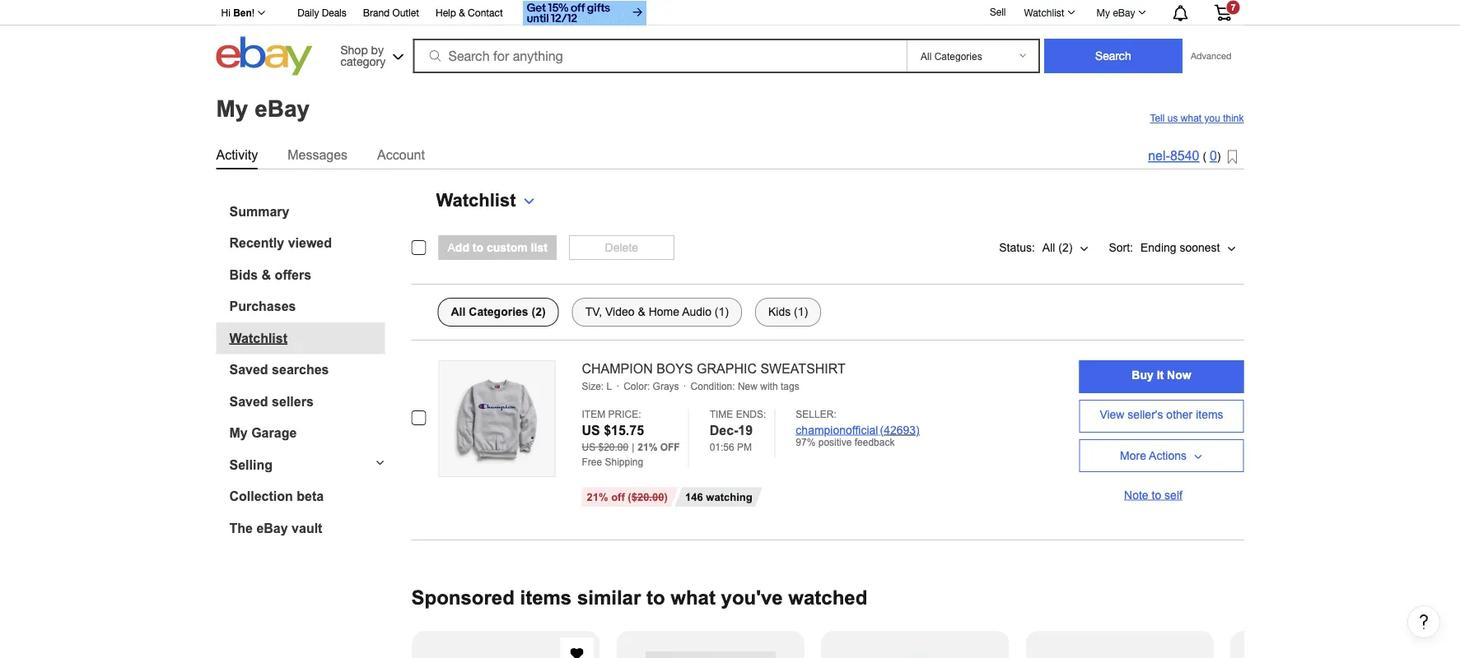 Task type: locate. For each thing, give the bounding box(es) containing it.
items left "similar"
[[520, 588, 572, 609]]

all (2) button
[[1035, 231, 1097, 264]]

the ebay vault link
[[229, 521, 385, 537]]

to right "similar"
[[647, 588, 665, 609]]

it
[[1157, 369, 1164, 382]]

watchlist link
[[1015, 2, 1083, 22], [229, 331, 385, 346]]

my
[[1097, 7, 1110, 18], [216, 96, 248, 122], [229, 426, 248, 441]]

pm
[[737, 442, 752, 453]]

champion boys graphic sweatshirt
[[582, 362, 846, 376]]

bids
[[229, 268, 258, 283]]

( right "off"
[[628, 491, 631, 504]]

) inside nel-8540 ( 0 )
[[1217, 150, 1221, 163]]

Search for anything text field
[[416, 40, 904, 72]]

) left make this page your my ebay homepage 'image'
[[1217, 150, 1221, 163]]

0 vertical spatial what
[[1181, 113, 1202, 124]]

1 saved from the top
[[229, 363, 268, 378]]

watchlist inside the account navigation
[[1024, 7, 1065, 18]]

0 vertical spatial (
[[1203, 150, 1207, 163]]

shop
[[341, 43, 368, 56]]

1 horizontal spatial &
[[459, 7, 465, 19]]

view seller's other items button
[[1079, 400, 1244, 433]]

my for my garage link on the bottom of page
[[229, 426, 248, 441]]

daily
[[297, 7, 319, 19]]

None submit
[[1044, 39, 1183, 73]]

actions
[[1149, 450, 1187, 462]]

1 horizontal spatial my ebay
[[1097, 7, 1135, 18]]

2 horizontal spatial to
[[1152, 489, 1162, 502]]

beta
[[297, 490, 324, 504]]

champion
[[582, 362, 653, 376]]

1 horizontal spatial to
[[647, 588, 665, 609]]

0 vertical spatial to
[[473, 241, 484, 254]]

0 vertical spatial watchlist
[[1024, 7, 1065, 18]]

( for $20.00
[[628, 491, 631, 504]]

0 vertical spatial saved
[[229, 363, 268, 378]]

to inside button
[[1152, 489, 1162, 502]]

& inside my ebay main content
[[262, 268, 271, 283]]

2 vertical spatial watchlist
[[229, 331, 287, 346]]

watchlist up add
[[436, 190, 516, 210]]

now
[[1167, 369, 1192, 382]]

0 horizontal spatial to
[[473, 241, 484, 254]]

watchlist right the sell
[[1024, 7, 1065, 18]]

nel-8540 ( 0 )
[[1148, 149, 1221, 163]]

to left self
[[1152, 489, 1162, 502]]

us up free
[[582, 442, 596, 453]]

purchases link
[[229, 299, 385, 315]]

watchlist link up saved searches link
[[229, 331, 385, 346]]

0 horizontal spatial watchlist
[[229, 331, 287, 346]]

sort:
[[1109, 241, 1133, 254]]

bids & offers
[[229, 268, 311, 283]]

1 vertical spatial )
[[664, 491, 668, 504]]

status:
[[999, 241, 1035, 254]]

1 vertical spatial to
[[1152, 489, 1162, 502]]

recently viewed link
[[229, 236, 385, 251]]

item
[[582, 409, 606, 420]]

items right other
[[1196, 409, 1224, 422]]

& right bids
[[262, 268, 271, 283]]

ebay inside the account navigation
[[1113, 7, 1135, 18]]

0 horizontal spatial $20.00
[[598, 442, 629, 453]]

1 horizontal spatial 21%
[[638, 442, 658, 453]]

( inside nel-8540 ( 0 )
[[1203, 150, 1207, 163]]

time
[[710, 409, 733, 420]]

2 us from the top
[[582, 442, 596, 453]]

searches
[[272, 363, 329, 378]]

2 saved from the top
[[229, 395, 268, 409]]

watching
[[706, 491, 752, 504]]

us
[[1168, 113, 1178, 124]]

similar
[[577, 588, 641, 609]]

my ebay main content
[[7, 80, 1454, 659]]

2 vertical spatial to
[[647, 588, 665, 609]]

bids & offers link
[[229, 268, 385, 283]]

watchlist link right the sell
[[1015, 2, 1083, 22]]

0 vertical spatial my ebay
[[1097, 7, 1135, 18]]

1 horizontal spatial items
[[1196, 409, 1224, 422]]

what right us
[[1181, 113, 1202, 124]]

1 vertical spatial 21%
[[587, 491, 608, 504]]

0 horizontal spatial what
[[671, 588, 716, 609]]

to for note
[[1152, 489, 1162, 502]]

advanced link
[[1183, 40, 1240, 72]]

status: all (2)
[[999, 241, 1073, 254]]

view seller's other items
[[1100, 409, 1224, 422]]

what left you've
[[671, 588, 716, 609]]

off
[[611, 491, 625, 504]]

$15.75
[[604, 423, 644, 438]]

1 vertical spatial ebay
[[255, 96, 310, 122]]

get an extra 15% off image
[[523, 1, 646, 26]]

my garage
[[229, 426, 297, 441]]

1 vertical spatial &
[[262, 268, 271, 283]]

us
[[582, 423, 600, 438], [582, 442, 596, 453]]

sellers
[[272, 395, 314, 409]]

& inside the account navigation
[[459, 7, 465, 19]]

1 vertical spatial my ebay
[[216, 96, 310, 122]]

01:56
[[710, 442, 734, 453]]

l
[[607, 381, 612, 392]]

0 vertical spatial &
[[459, 7, 465, 19]]

1 horizontal spatial watchlist
[[436, 190, 516, 210]]

help & contact link
[[436, 5, 503, 23]]

0 vertical spatial $20.00
[[598, 442, 629, 453]]

champion boys graphic sweatshirt link
[[582, 361, 1048, 378]]

sell
[[990, 6, 1006, 17]]

0 vertical spatial 21%
[[638, 442, 658, 453]]

$20.00 right "off"
[[631, 491, 664, 504]]

watchlist button
[[436, 190, 536, 212]]

0 link
[[1210, 149, 1217, 163]]

watchlist for bottom "watchlist" link
[[229, 331, 287, 346]]

1 horizontal spatial )
[[1217, 150, 1221, 163]]

0 horizontal spatial items
[[520, 588, 572, 609]]

to right add
[[473, 241, 484, 254]]

my ebay inside the account navigation
[[1097, 7, 1135, 18]]

by
[[371, 43, 384, 56]]

2 horizontal spatial watchlist
[[1024, 7, 1065, 18]]

0 horizontal spatial 21%
[[587, 491, 608, 504]]

ebay for "the ebay vault" link
[[256, 521, 288, 536]]

0 vertical spatial watchlist link
[[1015, 2, 1083, 22]]

0 horizontal spatial (
[[628, 491, 631, 504]]

2 vertical spatial my
[[229, 426, 248, 441]]

0 horizontal spatial my ebay
[[216, 96, 310, 122]]

saved up my garage
[[229, 395, 268, 409]]

shop by category banner
[[212, 0, 1244, 80]]

0 vertical spatial us
[[582, 423, 600, 438]]

daily deals
[[297, 7, 347, 19]]

list
[[531, 241, 548, 254]]

to
[[473, 241, 484, 254], [1152, 489, 1162, 502], [647, 588, 665, 609]]

0 horizontal spatial )
[[664, 491, 668, 504]]

1 vertical spatial watchlist link
[[229, 331, 385, 346]]

21% left "off"
[[587, 491, 608, 504]]

championofficial
[[796, 424, 878, 437]]

: left l
[[601, 381, 604, 392]]

saved up saved sellers
[[229, 363, 268, 378]]

0 horizontal spatial :
[[601, 381, 604, 392]]

item price: us $15.75 us $20.00 | 21% off free shipping
[[582, 409, 680, 468]]

messages
[[288, 147, 348, 162]]

new
[[738, 381, 758, 392]]

1 vertical spatial saved
[[229, 395, 268, 409]]

&
[[459, 7, 465, 19], [262, 268, 271, 283]]

help
[[436, 7, 456, 19]]

none submit inside shop by category banner
[[1044, 39, 1183, 73]]

2 vertical spatial ebay
[[256, 521, 288, 536]]

1 vertical spatial $20.00
[[631, 491, 664, 504]]

off
[[660, 442, 680, 453]]

( left 0
[[1203, 150, 1207, 163]]

1 vertical spatial my
[[216, 96, 248, 122]]

0 vertical spatial my
[[1097, 7, 1110, 18]]

ending soonest button
[[1133, 231, 1244, 264]]

my for my ebay link
[[1097, 7, 1110, 18]]

( for 0
[[1203, 150, 1207, 163]]

1 vertical spatial what
[[671, 588, 716, 609]]

buy it now button
[[1079, 361, 1244, 394]]

us down item on the left bottom of the page
[[582, 423, 600, 438]]

account navigation
[[212, 0, 1244, 28]]

buy it now
[[1132, 369, 1192, 382]]

summary
[[229, 204, 289, 219]]

my ebay
[[1097, 7, 1135, 18], [216, 96, 310, 122]]

1 vertical spatial (
[[628, 491, 631, 504]]

0 vertical spatial items
[[1196, 409, 1224, 422]]

: left grays
[[647, 381, 650, 392]]

& for bids
[[262, 268, 271, 283]]

watchlist
[[1024, 7, 1065, 18], [436, 190, 516, 210], [229, 331, 287, 346]]

1 us from the top
[[582, 423, 600, 438]]

seller's
[[1128, 409, 1163, 422]]

1 : from the left
[[601, 381, 604, 392]]

sort: ending soonest
[[1109, 241, 1220, 254]]

0 vertical spatial )
[[1217, 150, 1221, 163]]

champion boys graphic sweatshirt image
[[452, 362, 543, 477]]

1 vertical spatial us
[[582, 442, 596, 453]]

1 horizontal spatial :
[[647, 381, 650, 392]]

size : l
[[582, 381, 612, 392]]

8540
[[1170, 149, 1200, 163]]

:
[[601, 381, 604, 392], [647, 381, 650, 392]]

summary link
[[229, 204, 385, 220]]

1 horizontal spatial $20.00
[[631, 491, 664, 504]]

championofficial link
[[796, 424, 878, 437]]

0 horizontal spatial watchlist link
[[229, 331, 385, 346]]

shop by category button
[[333, 37, 407, 72]]

0 horizontal spatial &
[[262, 268, 271, 283]]

add to custom list
[[448, 241, 548, 254]]

) for 0
[[1217, 150, 1221, 163]]

delete
[[605, 241, 638, 254]]

add to custom list button
[[439, 236, 557, 260]]

1 vertical spatial watchlist
[[436, 190, 516, 210]]

$20.00
[[598, 442, 629, 453], [631, 491, 664, 504]]

) left 146
[[664, 491, 668, 504]]

seller: championofficial (42693) 97% positive feedback
[[796, 409, 920, 448]]

collection beta
[[229, 490, 324, 504]]

19
[[738, 423, 753, 438]]

watchlist down purchases
[[229, 331, 287, 346]]

1 horizontal spatial (
[[1203, 150, 1207, 163]]

all
[[1043, 241, 1055, 254]]

color
[[624, 381, 647, 392]]

sell link
[[983, 6, 1013, 17]]

& right help
[[459, 7, 465, 19]]

1 horizontal spatial watchlist link
[[1015, 2, 1083, 22]]

to inside button
[[473, 241, 484, 254]]

my ebay link
[[1088, 2, 1154, 22]]

21% right |
[[638, 442, 658, 453]]

2 : from the left
[[647, 381, 650, 392]]

my inside the account navigation
[[1097, 7, 1110, 18]]

7 link
[[1205, 0, 1242, 24]]

0 vertical spatial ebay
[[1113, 7, 1135, 18]]

1 horizontal spatial what
[[1181, 113, 1202, 124]]

$20.00 up shipping
[[598, 442, 629, 453]]



Task type: vqa. For each thing, say whether or not it's contained in the screenshot.
right $20.00
yes



Task type: describe. For each thing, give the bounding box(es) containing it.
deals
[[322, 7, 347, 19]]

note to self button
[[1079, 479, 1244, 512]]

graphic
[[697, 362, 757, 376]]

saved for saved searches
[[229, 363, 268, 378]]

with
[[760, 381, 778, 392]]

: for size
[[601, 381, 604, 392]]

note
[[1124, 489, 1149, 502]]

collection
[[229, 490, 293, 504]]

help & contact
[[436, 7, 503, 19]]

positive
[[818, 437, 852, 448]]

saved searches
[[229, 363, 329, 378]]

account link
[[377, 144, 425, 166]]

my ebay inside main content
[[216, 96, 310, 122]]

saved searches link
[[229, 363, 385, 378]]

help, opens dialogs image
[[1416, 614, 1432, 631]]

to for add
[[473, 241, 484, 254]]

viewed
[[288, 236, 332, 251]]

ends:
[[736, 409, 766, 420]]

7
[[1231, 2, 1236, 12]]

: for color
[[647, 381, 650, 392]]

recently
[[229, 236, 284, 251]]

size
[[582, 381, 601, 392]]

sponsored items similar to what you've watched
[[411, 588, 868, 609]]

saved sellers
[[229, 395, 314, 409]]

add
[[448, 241, 469, 254]]

think
[[1223, 113, 1244, 124]]

note to self
[[1124, 489, 1183, 502]]

more actions
[[1120, 450, 1187, 462]]

the ebay vault
[[229, 521, 322, 536]]

tell us what you think link
[[1150, 113, 1244, 124]]

watched
[[788, 588, 868, 609]]

feedback
[[855, 437, 895, 448]]

tell
[[1150, 113, 1165, 124]]

) for $20.00
[[664, 491, 668, 504]]

brand outlet link
[[363, 5, 419, 23]]

items inside button
[[1196, 409, 1224, 422]]

self
[[1165, 489, 1183, 502]]

make this page your my ebay homepage image
[[1228, 150, 1238, 166]]

more
[[1120, 450, 1146, 462]]

activity link
[[216, 144, 258, 166]]

21% inside item price: us $15.75 us $20.00 | 21% off free shipping
[[638, 442, 658, 453]]

custom
[[487, 241, 528, 254]]

watchlist for the rightmost "watchlist" link
[[1024, 7, 1065, 18]]

& for help
[[459, 7, 465, 19]]

time ends: dec-19 01:56 pm
[[710, 409, 766, 453]]

recently viewed
[[229, 236, 332, 251]]

grays
[[653, 381, 679, 392]]

tell us what you think
[[1150, 113, 1244, 124]]

shipping
[[605, 457, 643, 468]]

(42693) link
[[880, 424, 920, 437]]

you
[[1205, 113, 1221, 124]]

nel-
[[1148, 149, 1170, 163]]

messages link
[[288, 144, 348, 166]]

advanced
[[1191, 51, 1232, 61]]

activity
[[216, 147, 258, 162]]

collection beta link
[[229, 490, 385, 505]]

sponsored
[[411, 588, 515, 609]]

0
[[1210, 149, 1217, 163]]

account
[[377, 147, 425, 162]]

free
[[582, 457, 602, 468]]

shop by category
[[341, 43, 386, 68]]

$20.00 inside item price: us $15.75 us $20.00 | 21% off free shipping
[[598, 442, 629, 453]]

you've
[[721, 588, 783, 609]]

buy
[[1132, 369, 1154, 382]]

saved sellers link
[[229, 395, 385, 410]]

vault
[[292, 521, 322, 536]]

view
[[1100, 409, 1125, 422]]

garage
[[251, 426, 297, 441]]

contact
[[468, 7, 503, 19]]

condition: new with tags
[[691, 381, 799, 392]]

daily deals link
[[297, 5, 347, 23]]

delete button
[[569, 236, 674, 260]]

1 vertical spatial items
[[520, 588, 572, 609]]

ebay for my ebay link
[[1113, 7, 1135, 18]]

watchlist inside dropdown button
[[436, 190, 516, 210]]

(2)
[[1059, 241, 1073, 254]]

other
[[1167, 409, 1193, 422]]

!
[[252, 7, 255, 19]]

ben
[[233, 7, 252, 19]]

dec-
[[710, 423, 738, 438]]

brand outlet
[[363, 7, 419, 19]]

hi ben !
[[221, 7, 255, 19]]

hi
[[221, 7, 230, 19]]

146
[[685, 491, 703, 504]]

offers
[[275, 268, 311, 283]]

saved for saved sellers
[[229, 395, 268, 409]]



